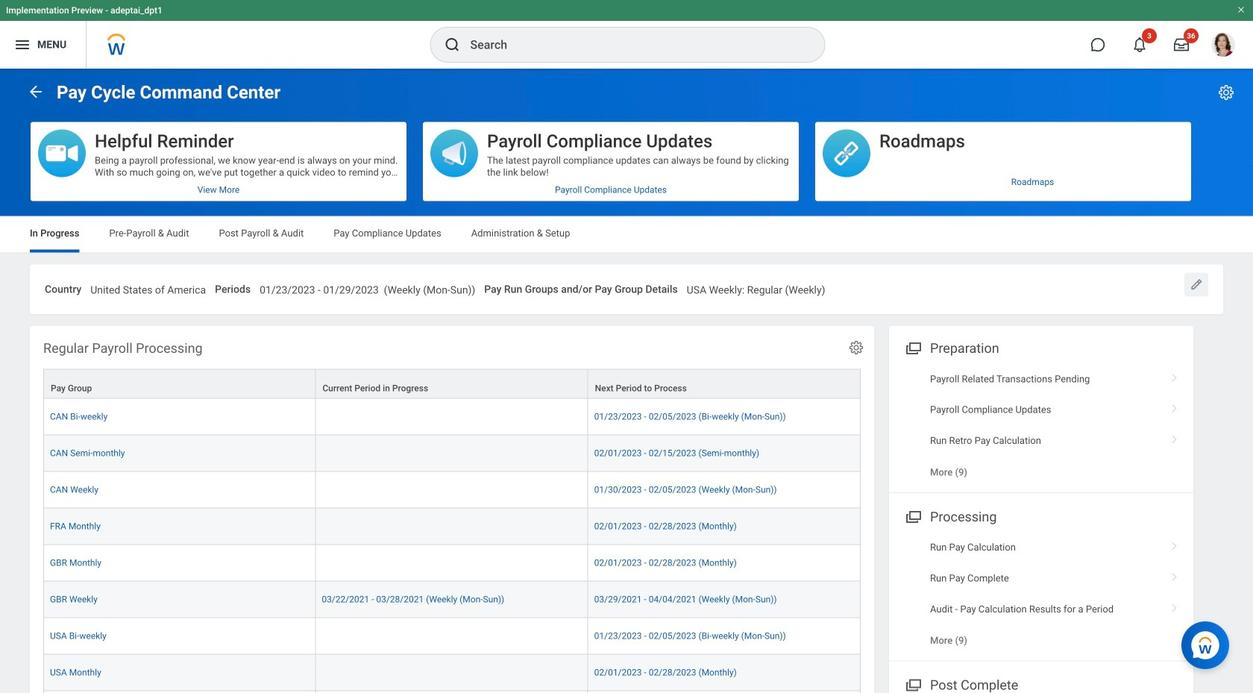 Task type: vqa. For each thing, say whether or not it's contained in the screenshot.
'main content'
yes



Task type: locate. For each thing, give the bounding box(es) containing it.
chevron right image
[[1166, 368, 1185, 383], [1166, 399, 1185, 414], [1166, 430, 1185, 445], [1166, 537, 1185, 551], [1166, 567, 1185, 582], [1166, 598, 1185, 613]]

main content
[[0, 69, 1254, 693]]

7 row from the top
[[43, 582, 861, 618]]

8 row from the top
[[43, 618, 861, 655]]

Search Workday  search field
[[471, 28, 794, 61]]

2 row from the top
[[43, 399, 861, 435]]

previous page image
[[27, 83, 45, 101]]

3 row from the top
[[43, 435, 861, 472]]

inbox large image
[[1175, 37, 1190, 52]]

1 chevron right image from the top
[[1166, 368, 1185, 383]]

menu group image
[[903, 506, 923, 526]]

1 list from the top
[[890, 364, 1194, 488]]

menu group image
[[903, 337, 923, 358], [903, 674, 923, 693]]

profile logan mcneil image
[[1212, 33, 1236, 60]]

None text field
[[90, 275, 206, 301]]

None text field
[[260, 275, 476, 301], [687, 275, 826, 301], [260, 275, 476, 301], [687, 275, 826, 301]]

1 vertical spatial menu group image
[[903, 674, 923, 693]]

configure this page image
[[1218, 84, 1236, 101]]

1 vertical spatial list
[[890, 532, 1194, 656]]

1 menu group image from the top
[[903, 337, 923, 358]]

cell
[[316, 399, 589, 435], [316, 435, 589, 472], [316, 472, 589, 508], [316, 508, 589, 545], [316, 545, 589, 582], [316, 618, 589, 655], [316, 655, 589, 691], [43, 691, 316, 693], [316, 691, 589, 693], [589, 691, 861, 693]]

list for 2nd menu group icon from the bottom of the page
[[890, 364, 1194, 488]]

regular payroll processing element
[[30, 326, 875, 693]]

banner
[[0, 0, 1254, 69]]

tab list
[[15, 217, 1239, 253]]

0 vertical spatial menu group image
[[903, 337, 923, 358]]

list for menu group image
[[890, 532, 1194, 656]]

0 vertical spatial list
[[890, 364, 1194, 488]]

2 list from the top
[[890, 532, 1194, 656]]

edit image
[[1190, 277, 1204, 292]]

row
[[43, 369, 861, 399], [43, 399, 861, 435], [43, 435, 861, 472], [43, 472, 861, 508], [43, 508, 861, 545], [43, 545, 861, 582], [43, 582, 861, 618], [43, 618, 861, 655], [43, 655, 861, 691], [43, 691, 861, 693]]

4 row from the top
[[43, 472, 861, 508]]

list
[[890, 364, 1194, 488], [890, 532, 1194, 656]]



Task type: describe. For each thing, give the bounding box(es) containing it.
4 chevron right image from the top
[[1166, 537, 1185, 551]]

6 row from the top
[[43, 545, 861, 582]]

10 row from the top
[[43, 691, 861, 693]]

notifications large image
[[1133, 37, 1148, 52]]

justify image
[[13, 36, 31, 54]]

5 chevron right image from the top
[[1166, 567, 1185, 582]]

search image
[[444, 36, 462, 54]]

9 row from the top
[[43, 655, 861, 691]]

3 chevron right image from the top
[[1166, 430, 1185, 445]]

2 menu group image from the top
[[903, 674, 923, 693]]

6 chevron right image from the top
[[1166, 598, 1185, 613]]

1 row from the top
[[43, 369, 861, 399]]

5 row from the top
[[43, 508, 861, 545]]

2 chevron right image from the top
[[1166, 399, 1185, 414]]

close environment banner image
[[1237, 5, 1246, 14]]

configure regular payroll processing image
[[848, 340, 865, 356]]



